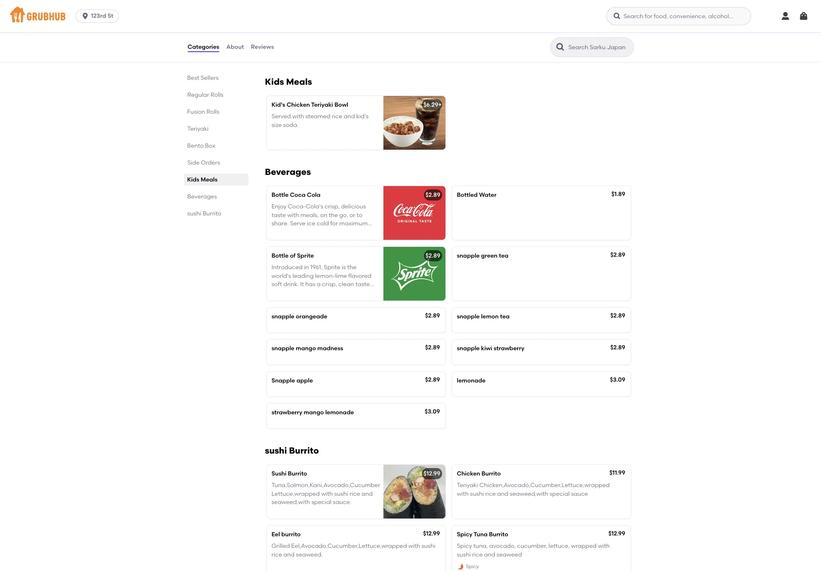 Task type: vqa. For each thing, say whether or not it's contained in the screenshot.
the Regular Rolls tab
yes



Task type: describe. For each thing, give the bounding box(es) containing it.
rice for grilled eel,avocado,cucumber,lettuce,wrapped with sushi rice and seaweed.
[[272, 552, 282, 559]]

on
[[321, 212, 328, 219]]

snapple orangeade
[[272, 313, 328, 321]]

kid's chicken teriyaki bowl
[[272, 101, 349, 109]]

0 horizontal spatial chicken
[[287, 101, 310, 109]]

search icon image
[[556, 42, 566, 52]]

sellers
[[201, 75, 219, 82]]

cola
[[307, 192, 321, 199]]

spicy image
[[457, 564, 465, 571]]

box
[[205, 142, 215, 149]]

coca
[[290, 192, 306, 199]]

size
[[272, 122, 282, 129]]

or
[[350, 212, 356, 219]]

ice
[[307, 220, 316, 227]]

wrapped
[[572, 544, 597, 551]]

teriyaki for teriyaki tab
[[187, 125, 209, 133]]

lettuce,
[[549, 544, 570, 551]]

side orders tab
[[187, 159, 245, 167]]

chicken burrito
[[457, 471, 501, 478]]

seaweed salad
[[272, 40, 316, 47]]

sushi inside grilled eel,avocado,cucumber,lettuce,wrapped with sushi rice and seaweed.
[[422, 544, 436, 551]]

the inside introduced in 1961, sprite is the world's leading lemon-lime flavored soft drink. it has a crisp, clean taste that really quenches your thirst.
[[348, 264, 357, 271]]

bottled water
[[457, 192, 497, 199]]

$5.99
[[611, 7, 626, 14]]

snapple mango madness
[[272, 345, 344, 353]]

it
[[301, 281, 304, 288]]

bento box
[[187, 142, 215, 149]]

about button
[[226, 32, 245, 62]]

$2.89 for snapple apple
[[426, 377, 440, 384]]

snapple for snapple mango madness
[[272, 345, 295, 353]]

lettuce,wrapped
[[272, 491, 320, 498]]

$5.99 button
[[452, 3, 631, 28]]

burrito
[[282, 532, 301, 539]]

soft
[[272, 281, 282, 288]]

clean
[[339, 281, 354, 288]]

with inside teriyaki chicken,avocado,cucumber,lettuce,wrapped with sushi rice and seaweed,with special sauce
[[457, 491, 469, 498]]

sushi burrito image
[[384, 466, 446, 519]]

snapple
[[272, 377, 295, 385]]

sushi burrito inside tab
[[187, 210, 221, 217]]

bottle coca cola
[[272, 192, 321, 199]]

steamed
[[306, 113, 331, 120]]

teriyaki for teriyaki chicken,avocado,cucumber,lettuce,wrapped with sushi rice and seaweed,with special sauce
[[457, 483, 479, 490]]

$2.89 for snapple orangeade
[[426, 313, 440, 320]]

lemon-
[[315, 273, 335, 280]]

regular rolls tab
[[187, 91, 245, 99]]

share.
[[272, 220, 289, 227]]

snapple for snapple green tea
[[457, 253, 480, 260]]

best sellers tab
[[187, 74, 245, 82]]

$2.89 for snapple green tea
[[611, 252, 626, 259]]

$2.89 for snapple mango madness
[[426, 345, 440, 352]]

bottle of sprite image
[[384, 247, 446, 301]]

bottle for bottle coca cola
[[272, 192, 289, 199]]

beverages tab
[[187, 193, 245, 201]]

1961,
[[311, 264, 323, 271]]

Search for food, convenience, alcohol... search field
[[607, 7, 752, 25]]

sushi inside tab
[[187, 210, 201, 217]]

and for grilled eel,avocado,cucumber,lettuce,wrapped with sushi rice and seaweed.
[[284, 552, 295, 559]]

kids meals inside tab
[[187, 176, 218, 183]]

0 vertical spatial kids
[[265, 77, 284, 87]]

rice inside "spicy tuna, avocado, cucumber, lettuce, wrapped with sushi rice and seaweed"
[[473, 552, 483, 559]]

burrito inside tab
[[203, 210, 221, 217]]

of
[[290, 253, 296, 260]]

orangeade
[[296, 313, 328, 321]]

kid's chicken teriyaki bowl image
[[384, 96, 446, 150]]

rice inside served with steamed rice and kid's size soda.
[[332, 113, 343, 120]]

a
[[317, 281, 321, 288]]

eel burrito
[[272, 532, 301, 539]]

seaweed.
[[296, 552, 323, 559]]

grilled eel,avocado,cucumber,lettuce,wrapped with sushi rice and seaweed.
[[272, 544, 436, 559]]

has
[[306, 281, 316, 288]]

meals,
[[301, 212, 319, 219]]

teriyaki tab
[[187, 125, 245, 133]]

and for teriyaki chicken,avocado,cucumber,lettuce,wrapped with sushi rice and seaweed,with special sauce
[[498, 491, 509, 498]]

1 horizontal spatial sushi burrito
[[265, 446, 319, 456]]

with inside tuna,salmon,kani,avocado,cucumber, lettuce,wrapped with sushi rice and seaweed,with special sauce.
[[322, 491, 333, 498]]

served with steamed rice and kid's size soda.
[[272, 113, 369, 129]]

sushi
[[272, 471, 287, 478]]

world's
[[272, 273, 291, 280]]

kiwi
[[482, 345, 493, 353]]

refreshment.
[[272, 229, 307, 236]]

and inside "spicy tuna, avocado, cucumber, lettuce, wrapped with sushi rice and seaweed"
[[485, 552, 496, 559]]

reviews button
[[251, 32, 275, 62]]

side
[[187, 159, 200, 166]]

bento box tab
[[187, 142, 245, 150]]

+
[[439, 101, 442, 109]]

the inside enjoy coca-cola's crisp, delicious taste with meals, on the go, or to share. serve ice cold for maximum refreshment.
[[329, 212, 338, 219]]

meals inside tab
[[201, 176, 218, 183]]

maximum
[[340, 220, 368, 227]]

grilled
[[272, 544, 290, 551]]

green
[[482, 253, 498, 260]]

seaweed
[[497, 552, 523, 559]]

with inside enjoy coca-cola's crisp, delicious taste with meals, on the go, or to share. serve ice cold for maximum refreshment.
[[288, 212, 299, 219]]

taste inside enjoy coca-cola's crisp, delicious taste with meals, on the go, or to share. serve ice cold for maximum refreshment.
[[272, 212, 286, 219]]

$3.09 for lemonade
[[611, 377, 626, 384]]

bottle for bottle of sprite
[[272, 253, 289, 260]]

$4.99
[[426, 39, 440, 46]]

1 horizontal spatial lemonade
[[457, 377, 486, 385]]

leading
[[293, 273, 314, 280]]

rice for tuna,salmon,kani,avocado,cucumber, lettuce,wrapped with sushi rice and seaweed,with special sauce.
[[350, 491, 361, 498]]

$3.09 for strawberry mango lemonade
[[425, 409, 440, 416]]

fusion
[[187, 108, 205, 116]]

1 horizontal spatial svg image
[[614, 12, 622, 20]]

bowl
[[335, 101, 349, 109]]

$1.89
[[612, 191, 626, 198]]

seaweed,with for chicken burrito
[[510, 491, 549, 498]]

tuna,
[[474, 544, 488, 551]]

and for tuna,salmon,kani,avocado,cucumber, lettuce,wrapped with sushi rice and seaweed,with special sauce.
[[362, 491, 373, 498]]

best sellers
[[187, 75, 219, 82]]

serve
[[290, 220, 306, 227]]

kids meals tab
[[187, 176, 245, 184]]

bento
[[187, 142, 204, 149]]



Task type: locate. For each thing, give the bounding box(es) containing it.
2 vertical spatial spicy
[[466, 564, 479, 570]]

served
[[272, 113, 291, 120]]

teriyaki up steamed
[[312, 101, 334, 109]]

rice down bowl
[[332, 113, 343, 120]]

kid's
[[357, 113, 369, 120]]

special for sauce.
[[312, 499, 332, 506]]

snapple left lemon
[[457, 313, 480, 321]]

tea right lemon
[[501, 313, 510, 321]]

taste down flavored
[[356, 281, 370, 288]]

rice down the grilled
[[272, 552, 282, 559]]

1 horizontal spatial $3.09
[[611, 377, 626, 384]]

svg image left 123rd
[[81, 12, 89, 20]]

strawberry
[[494, 345, 525, 353], [272, 410, 303, 417]]

1 vertical spatial tea
[[501, 313, 510, 321]]

1 vertical spatial chicken
[[457, 471, 481, 478]]

kid's
[[272, 101, 286, 109]]

0 vertical spatial mango
[[296, 345, 316, 353]]

0 vertical spatial crisp,
[[325, 203, 340, 210]]

snapple for snapple lemon tea
[[457, 313, 480, 321]]

with
[[293, 113, 304, 120], [288, 212, 299, 219], [322, 491, 333, 498], [457, 491, 469, 498], [409, 544, 421, 551], [599, 544, 610, 551]]

mango for strawberry
[[304, 410, 324, 417]]

sushi burrito down beverages tab
[[187, 210, 221, 217]]

Search Sarku Japan search field
[[568, 43, 632, 51]]

kids
[[265, 77, 284, 87], [187, 176, 200, 183]]

snapple lemon tea
[[457, 313, 510, 321]]

1 horizontal spatial special
[[550, 491, 570, 498]]

0 vertical spatial taste
[[272, 212, 286, 219]]

1 horizontal spatial kids
[[265, 77, 284, 87]]

bottle up enjoy
[[272, 192, 289, 199]]

the right is
[[348, 264, 357, 271]]

is
[[342, 264, 346, 271]]

and inside served with steamed rice and kid's size soda.
[[344, 113, 355, 120]]

beverages
[[265, 167, 311, 177], [187, 193, 217, 200]]

chicken,avocado,cucumber,lettuce,wrapped
[[480, 483, 610, 490]]

kids meals up kid's on the left of page
[[265, 77, 312, 87]]

1 vertical spatial special
[[312, 499, 332, 506]]

1 vertical spatial strawberry
[[272, 410, 303, 417]]

rolls right fusion
[[207, 108, 220, 116]]

1 vertical spatial kids
[[187, 176, 200, 183]]

1 vertical spatial sushi burrito
[[265, 446, 319, 456]]

0 vertical spatial chicken
[[287, 101, 310, 109]]

teriyaki chicken,avocado,cucumber,lettuce,wrapped with sushi rice and seaweed,with special sauce
[[457, 483, 610, 498]]

0 vertical spatial sprite
[[297, 253, 314, 260]]

chicken
[[287, 101, 310, 109], [457, 471, 481, 478]]

0 horizontal spatial strawberry
[[272, 410, 303, 417]]

1 horizontal spatial the
[[348, 264, 357, 271]]

0 horizontal spatial beverages
[[187, 193, 217, 200]]

sushi burrito tab
[[187, 210, 245, 218]]

meals
[[286, 77, 312, 87], [201, 176, 218, 183]]

categories button
[[187, 32, 220, 62]]

$6.29
[[424, 101, 439, 109]]

crisp, inside enjoy coca-cola's crisp, delicious taste with meals, on the go, or to share. serve ice cold for maximum refreshment.
[[325, 203, 340, 210]]

bottle
[[272, 192, 289, 199], [272, 253, 289, 260]]

rolls down best sellers tab
[[211, 92, 223, 99]]

0 horizontal spatial sushi burrito
[[187, 210, 221, 217]]

rice inside teriyaki chicken,avocado,cucumber,lettuce,wrapped with sushi rice and seaweed,with special sauce
[[486, 491, 496, 498]]

strawberry down the snapple
[[272, 410, 303, 417]]

special down chicken,avocado,cucumber,lettuce,wrapped
[[550, 491, 570, 498]]

strawberry mango lemonade
[[272, 410, 354, 417]]

tea for snapple lemon tea
[[501, 313, 510, 321]]

spicy right spicy icon
[[466, 564, 479, 570]]

cola's
[[306, 203, 324, 210]]

sushi burrito
[[272, 471, 308, 478]]

snapple left green
[[457, 253, 480, 260]]

rice inside tuna,salmon,kani,avocado,cucumber, lettuce,wrapped with sushi rice and seaweed,with special sauce.
[[350, 491, 361, 498]]

0 horizontal spatial $3.09
[[425, 409, 440, 416]]

taste
[[272, 212, 286, 219], [356, 281, 370, 288]]

2 vertical spatial teriyaki
[[457, 483, 479, 490]]

1 bottle from the top
[[272, 192, 289, 199]]

regular rolls
[[187, 92, 223, 99]]

snapple up the snapple
[[272, 345, 295, 353]]

0 vertical spatial bottle
[[272, 192, 289, 199]]

delicious
[[341, 203, 366, 210]]

0 vertical spatial $3.09
[[611, 377, 626, 384]]

that
[[272, 290, 284, 297]]

with inside served with steamed rice and kid's size soda.
[[293, 113, 304, 120]]

1 horizontal spatial sprite
[[324, 264, 341, 271]]

2 bottle from the top
[[272, 253, 289, 260]]

0 vertical spatial seaweed,with
[[510, 491, 549, 498]]

$6.29 +
[[424, 101, 442, 109]]

svg image inside 123rd st button
[[81, 12, 89, 20]]

with inside grilled eel,avocado,cucumber,lettuce,wrapped with sushi rice and seaweed.
[[409, 544, 421, 551]]

1 vertical spatial rolls
[[207, 108, 220, 116]]

123rd
[[91, 12, 106, 19]]

your
[[331, 290, 343, 297]]

snapple left kiwi
[[457, 345, 480, 353]]

seaweed,with inside teriyaki chicken,avocado,cucumber,lettuce,wrapped with sushi rice and seaweed,with special sauce
[[510, 491, 549, 498]]

bottle left of
[[272, 253, 289, 260]]

0 horizontal spatial lemonade
[[326, 410, 354, 417]]

rice for teriyaki chicken,avocado,cucumber,lettuce,wrapped with sushi rice and seaweed,with special sauce
[[486, 491, 496, 498]]

1 horizontal spatial chicken
[[457, 471, 481, 478]]

snapple for snapple kiwi strawberry
[[457, 345, 480, 353]]

enjoy
[[272, 203, 287, 210]]

sprite up in
[[297, 253, 314, 260]]

spicy for spicy tuna burrito
[[457, 532, 473, 539]]

0 horizontal spatial the
[[329, 212, 338, 219]]

beverages inside tab
[[187, 193, 217, 200]]

kids meals down side orders
[[187, 176, 218, 183]]

lemon
[[482, 313, 499, 321]]

svg image up search sarku japan search field
[[614, 12, 622, 20]]

tea
[[499, 253, 509, 260], [501, 313, 510, 321]]

0 horizontal spatial sprite
[[297, 253, 314, 260]]

1 vertical spatial $3.09
[[425, 409, 440, 416]]

cold
[[317, 220, 329, 227]]

0 vertical spatial spicy
[[457, 532, 473, 539]]

seaweed,with down chicken,avocado,cucumber,lettuce,wrapped
[[510, 491, 549, 498]]

in
[[304, 264, 309, 271]]

rolls inside tab
[[207, 108, 220, 116]]

1 vertical spatial kids meals
[[187, 176, 218, 183]]

rolls for fusion rolls
[[207, 108, 220, 116]]

0 vertical spatial special
[[550, 491, 570, 498]]

0 vertical spatial teriyaki
[[312, 101, 334, 109]]

special
[[550, 491, 570, 498], [312, 499, 332, 506]]

seaweed,with down lettuce,wrapped
[[272, 499, 310, 506]]

1 vertical spatial teriyaki
[[187, 125, 209, 133]]

mango for snapple
[[296, 345, 316, 353]]

spicy left tuna, on the bottom right
[[457, 544, 473, 551]]

spicy left tuna
[[457, 532, 473, 539]]

1 vertical spatial spicy
[[457, 544, 473, 551]]

1 vertical spatial crisp,
[[322, 281, 337, 288]]

1 vertical spatial bottle
[[272, 253, 289, 260]]

tuna
[[474, 532, 488, 539]]

1 vertical spatial sprite
[[324, 264, 341, 271]]

1 vertical spatial beverages
[[187, 193, 217, 200]]

$3.09
[[611, 377, 626, 384], [425, 409, 440, 416]]

rolls inside tab
[[211, 92, 223, 99]]

0 vertical spatial tea
[[499, 253, 509, 260]]

bottle of sprite
[[272, 253, 314, 260]]

snapple green tea
[[457, 253, 509, 260]]

about
[[227, 43, 244, 50]]

0 horizontal spatial meals
[[201, 176, 218, 183]]

teriyaki inside tab
[[187, 125, 209, 133]]

1 vertical spatial the
[[348, 264, 357, 271]]

0 horizontal spatial svg image
[[81, 12, 89, 20]]

1 horizontal spatial taste
[[356, 281, 370, 288]]

meals down orders
[[201, 176, 218, 183]]

beverages up bottle coca cola
[[265, 167, 311, 177]]

strawberry right kiwi
[[494, 345, 525, 353]]

snapple kiwi strawberry
[[457, 345, 525, 353]]

spicy inside "spicy tuna, avocado, cucumber, lettuce, wrapped with sushi rice and seaweed"
[[457, 544, 473, 551]]

sushi burrito
[[187, 210, 221, 217], [265, 446, 319, 456]]

svg image
[[781, 11, 791, 21]]

apple
[[297, 377, 313, 385]]

123rd st
[[91, 12, 113, 19]]

for
[[331, 220, 338, 227]]

0 horizontal spatial taste
[[272, 212, 286, 219]]

special down tuna,salmon,kani,avocado,cucumber,
[[312, 499, 332, 506]]

sushi inside tuna,salmon,kani,avocado,cucumber, lettuce,wrapped with sushi rice and seaweed,with special sauce.
[[335, 491, 349, 498]]

reviews
[[251, 43, 274, 50]]

rice inside grilled eel,avocado,cucumber,lettuce,wrapped with sushi rice and seaweed.
[[272, 552, 282, 559]]

0 vertical spatial lemonade
[[457, 377, 486, 385]]

rice up "sauce."
[[350, 491, 361, 498]]

0 vertical spatial meals
[[286, 77, 312, 87]]

crisp, inside introduced in 1961, sprite is the world's leading lemon-lime flavored soft drink. it has a crisp, clean taste that really quenches your thirst.
[[322, 281, 337, 288]]

rice down chicken burrito
[[486, 491, 496, 498]]

1 horizontal spatial kids meals
[[265, 77, 312, 87]]

0 horizontal spatial kids meals
[[187, 176, 218, 183]]

0 vertical spatial the
[[329, 212, 338, 219]]

seaweed,with for sushi burrito
[[272, 499, 310, 506]]

1 vertical spatial mango
[[304, 410, 324, 417]]

sushi inside teriyaki chicken,avocado,cucumber,lettuce,wrapped with sushi rice and seaweed,with special sauce
[[471, 491, 484, 498]]

1 horizontal spatial seaweed,with
[[510, 491, 549, 498]]

0 vertical spatial sushi burrito
[[187, 210, 221, 217]]

0 horizontal spatial seaweed,with
[[272, 499, 310, 506]]

and inside tuna,salmon,kani,avocado,cucumber, lettuce,wrapped with sushi rice and seaweed,with special sauce.
[[362, 491, 373, 498]]

coca-
[[288, 203, 306, 210]]

cucumber,
[[518, 544, 548, 551]]

teriyaki down fusion
[[187, 125, 209, 133]]

svg image right svg image
[[800, 11, 810, 21]]

to
[[357, 212, 363, 219]]

$11.99
[[610, 470, 626, 477]]

sauce
[[572, 491, 589, 498]]

sauce.
[[333, 499, 352, 506]]

snapple for snapple orangeade
[[272, 313, 295, 321]]

kids up kid's on the left of page
[[265, 77, 284, 87]]

0 horizontal spatial teriyaki
[[187, 125, 209, 133]]

and inside teriyaki chicken,avocado,cucumber,lettuce,wrapped with sushi rice and seaweed,with special sauce
[[498, 491, 509, 498]]

go,
[[340, 212, 349, 219]]

svg image
[[800, 11, 810, 21], [81, 12, 89, 20], [614, 12, 622, 20]]

madness
[[318, 345, 344, 353]]

taste inside introduced in 1961, sprite is the world's leading lemon-lime flavored soft drink. it has a crisp, clean taste that really quenches your thirst.
[[356, 281, 370, 288]]

kids down side at the left top of the page
[[187, 176, 200, 183]]

water
[[480, 192, 497, 199]]

snapple apple
[[272, 377, 313, 385]]

mango left madness
[[296, 345, 316, 353]]

1 vertical spatial lemonade
[[326, 410, 354, 417]]

st
[[108, 12, 113, 19]]

rice down tuna, on the bottom right
[[473, 552, 483, 559]]

123rd st button
[[76, 10, 122, 23]]

and inside grilled eel,avocado,cucumber,lettuce,wrapped with sushi rice and seaweed.
[[284, 552, 295, 559]]

spicy tuna burrito
[[457, 532, 509, 539]]

special inside tuna,salmon,kani,avocado,cucumber, lettuce,wrapped with sushi rice and seaweed,with special sauce.
[[312, 499, 332, 506]]

kids inside tab
[[187, 176, 200, 183]]

tuna,salmon,kani,avocado,cucumber,
[[272, 483, 382, 490]]

0 vertical spatial beverages
[[265, 167, 311, 177]]

spicy tuna, avocado, cucumber, lettuce, wrapped with sushi rice and seaweed
[[457, 544, 610, 559]]

1 vertical spatial seaweed,with
[[272, 499, 310, 506]]

bottle coca cola image
[[384, 186, 446, 240]]

rolls for regular rolls
[[211, 92, 223, 99]]

meals up the kid's chicken teriyaki bowl on the left top
[[286, 77, 312, 87]]

best
[[187, 75, 199, 82]]

1 horizontal spatial strawberry
[[494, 345, 525, 353]]

teriyaki inside teriyaki chicken,avocado,cucumber,lettuce,wrapped with sushi rice and seaweed,with special sauce
[[457, 483, 479, 490]]

drink.
[[284, 281, 299, 288]]

sprite inside introduced in 1961, sprite is the world's leading lemon-lime flavored soft drink. it has a crisp, clean taste that really quenches your thirst.
[[324, 264, 341, 271]]

teriyaki down chicken burrito
[[457, 483, 479, 490]]

1 vertical spatial meals
[[201, 176, 218, 183]]

sprite up lemon-
[[324, 264, 341, 271]]

tea right green
[[499, 253, 509, 260]]

fusion rolls
[[187, 108, 220, 116]]

beverages down kids meals tab
[[187, 193, 217, 200]]

rolls
[[211, 92, 223, 99], [207, 108, 220, 116]]

0 vertical spatial kids meals
[[265, 77, 312, 87]]

0 vertical spatial rolls
[[211, 92, 223, 99]]

orders
[[201, 159, 220, 166]]

special inside teriyaki chicken,avocado,cucumber,lettuce,wrapped with sushi rice and seaweed,with special sauce
[[550, 491, 570, 498]]

$2.89 for snapple kiwi strawberry
[[611, 345, 626, 352]]

0 vertical spatial strawberry
[[494, 345, 525, 353]]

regular
[[187, 92, 209, 99]]

2 horizontal spatial teriyaki
[[457, 483, 479, 490]]

burrito
[[203, 210, 221, 217], [289, 446, 319, 456], [288, 471, 308, 478], [482, 471, 501, 478], [490, 532, 509, 539]]

2 horizontal spatial svg image
[[800, 11, 810, 21]]

main navigation navigation
[[0, 0, 822, 32]]

sushi burrito up sushi burrito
[[265, 446, 319, 456]]

with inside "spicy tuna, avocado, cucumber, lettuce, wrapped with sushi rice and seaweed"
[[599, 544, 610, 551]]

soda.
[[283, 122, 299, 129]]

crisp, up on
[[325, 203, 340, 210]]

0 horizontal spatial kids
[[187, 176, 200, 183]]

kids meals
[[265, 77, 312, 87], [187, 176, 218, 183]]

tea for snapple green tea
[[499, 253, 509, 260]]

1 horizontal spatial meals
[[286, 77, 312, 87]]

quenches
[[302, 290, 329, 297]]

flavored
[[349, 273, 372, 280]]

mango down apple
[[304, 410, 324, 417]]

seaweed
[[272, 40, 298, 47]]

snapple down that
[[272, 313, 295, 321]]

eel
[[272, 532, 280, 539]]

0 horizontal spatial special
[[312, 499, 332, 506]]

seaweed,with inside tuna,salmon,kani,avocado,cucumber, lettuce,wrapped with sushi rice and seaweed,with special sauce.
[[272, 499, 310, 506]]

1 horizontal spatial beverages
[[265, 167, 311, 177]]

crisp, down lemon-
[[322, 281, 337, 288]]

$2.89 for snapple lemon tea
[[611, 313, 626, 320]]

salad
[[300, 40, 316, 47]]

lemonade
[[457, 377, 486, 385], [326, 410, 354, 417]]

tuna,salmon,kani,avocado,cucumber, lettuce,wrapped with sushi rice and seaweed,with special sauce.
[[272, 483, 382, 506]]

fusion rolls tab
[[187, 108, 245, 116]]

1 horizontal spatial teriyaki
[[312, 101, 334, 109]]

taste down enjoy
[[272, 212, 286, 219]]

and
[[344, 113, 355, 120], [362, 491, 373, 498], [498, 491, 509, 498], [284, 552, 295, 559], [485, 552, 496, 559]]

special for sauce
[[550, 491, 570, 498]]

sushi inside "spicy tuna, avocado, cucumber, lettuce, wrapped with sushi rice and seaweed"
[[457, 552, 471, 559]]

the up for
[[329, 212, 338, 219]]

seaweed,with
[[510, 491, 549, 498], [272, 499, 310, 506]]

1 vertical spatial taste
[[356, 281, 370, 288]]

spicy for spicy tuna, avocado, cucumber, lettuce, wrapped with sushi rice and seaweed
[[457, 544, 473, 551]]



